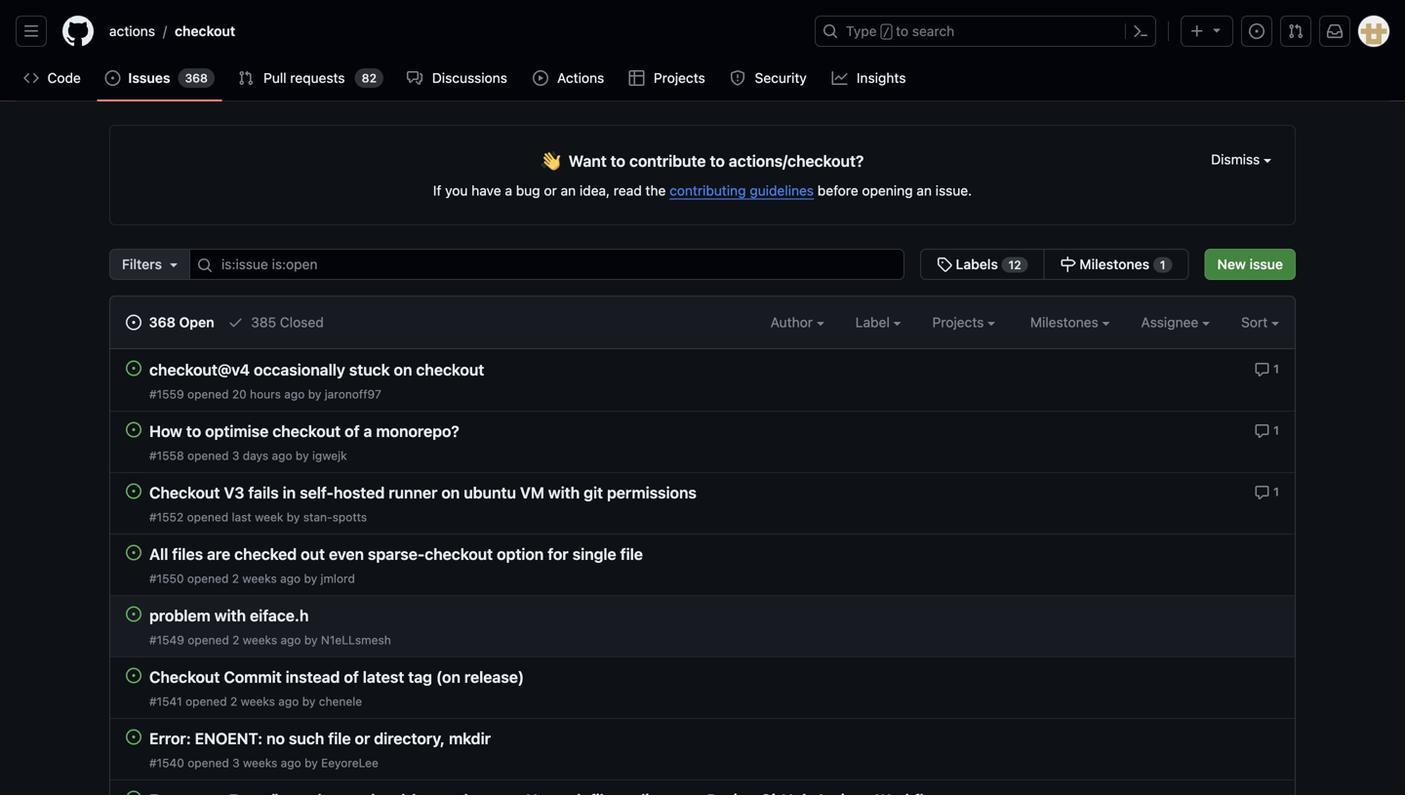 Task type: vqa. For each thing, say whether or not it's contained in the screenshot.


Task type: describe. For each thing, give the bounding box(es) containing it.
(on
[[436, 668, 461, 687]]

none search field containing filters
[[109, 249, 1189, 280]]

search
[[912, 23, 955, 39]]

#1549
[[149, 633, 184, 647]]

issue.
[[936, 183, 972, 199]]

labels 12
[[952, 256, 1022, 272]]

checkout@v4 occasionally stuck on checkout link
[[149, 361, 484, 379]]

weeks inside checkout commit instead of latest tag  (on release) #1541             opened 2 weeks ago by chenele
[[241, 695, 275, 709]]

author
[[771, 314, 817, 330]]

1 inside 'milestones 1'
[[1160, 258, 1166, 272]]

ago inside "problem with eiface.h #1549             opened 2 weeks ago by n1ellsmesh"
[[281, 633, 301, 647]]

opening
[[862, 183, 913, 199]]

checkout inside all files are checked out even sparse-checkout option for single file #1550             opened 2 weeks ago by jmlord
[[425, 545, 493, 564]]

check image
[[228, 315, 243, 330]]

open issue image for checkout@v4 occasionally stuck on checkout
[[126, 361, 142, 376]]

1 for checkout v3 fails in self-hosted runner on ubuntu vm with git permissions
[[1274, 485, 1280, 499]]

ago inside 'error:  enoent: no such file or directory, mkdir #1540             opened 3 weeks ago by eeyorelee'
[[281, 756, 301, 770]]

checkout v3 fails in self-hosted runner on ubuntu vm with git permissions #1552             opened last week by stan-spotts
[[149, 484, 697, 524]]

368 for 368
[[185, 71, 208, 85]]

actions
[[557, 70, 604, 86]]

stan-spotts link
[[303, 510, 367, 524]]

insights link
[[824, 63, 916, 93]]

issues
[[128, 70, 170, 86]]

discussions
[[432, 70, 507, 86]]

1 horizontal spatial a
[[505, 183, 512, 199]]

jaronoff97 link
[[325, 387, 381, 401]]

file inside 'error:  enoent: no such file or directory, mkdir #1540             opened 3 weeks ago by eeyorelee'
[[328, 730, 351, 748]]

checkout@v4 occasionally stuck on checkout #1559             opened 20 hours ago by jaronoff97
[[149, 361, 484, 401]]

dismiss
[[1211, 151, 1264, 167]]

1 1 link from the top
[[1254, 360, 1280, 378]]

igwejk
[[312, 449, 347, 463]]

open issue image for checkout v3 fails in self-hosted runner on ubuntu vm with git permissions
[[126, 484, 142, 499]]

notifications image
[[1327, 23, 1343, 39]]

command palette image
[[1133, 23, 1149, 39]]

ago inside how to optimise checkout of a monorepo? #1558             opened 3 days ago by igwejk
[[272, 449, 292, 463]]

weeks inside "problem with eiface.h #1549             opened 2 weeks ago by n1ellsmesh"
[[243, 633, 277, 647]]

mkdir
[[449, 730, 491, 748]]

triangle down image
[[1209, 22, 1225, 38]]

1 link for permissions
[[1254, 483, 1280, 501]]

a inside how to optimise checkout of a monorepo? #1558             opened 3 days ago by igwejk
[[364, 422, 372, 441]]

n1ellsmesh
[[321, 633, 391, 647]]

eiface.h
[[250, 607, 309, 625]]

checkout inside actions / checkout
[[175, 23, 235, 39]]

actions / checkout
[[109, 23, 235, 39]]

how to optimise checkout of a monorepo? #1558             opened 3 days ago by igwejk
[[149, 422, 459, 463]]

label button
[[856, 312, 901, 333]]

security
[[755, 70, 807, 86]]

jaronoff97
[[325, 387, 381, 401]]

👋
[[541, 149, 561, 175]]

Issues search field
[[189, 249, 905, 280]]

optimise
[[205, 422, 269, 441]]

368 open
[[145, 314, 214, 330]]

on inside the checkout v3 fails in self-hosted runner on ubuntu vm with git permissions #1552             opened last week by stan-spotts
[[442, 484, 460, 502]]

problem
[[149, 607, 211, 625]]

with inside the checkout v3 fails in self-hosted runner on ubuntu vm with git permissions #1552             opened last week by stan-spotts
[[548, 484, 580, 502]]

new
[[1218, 256, 1246, 272]]

checkout inside how to optimise checkout of a monorepo? #1558             opened 3 days ago by igwejk
[[273, 422, 341, 441]]

even
[[329, 545, 364, 564]]

labels
[[956, 256, 998, 272]]

self-
[[300, 484, 334, 502]]

👋 want to contribute to actions/checkout?
[[541, 149, 864, 175]]

by inside "problem with eiface.h #1549             opened 2 weeks ago by n1ellsmesh"
[[304, 633, 318, 647]]

open issue element for how to optimise checkout of a monorepo?
[[126, 422, 142, 438]]

comment image for permissions
[[1254, 485, 1270, 501]]

eeyorelee link
[[321, 756, 379, 770]]

issue
[[1250, 256, 1283, 272]]

actions
[[109, 23, 155, 39]]

385 closed
[[247, 314, 324, 330]]

option
[[497, 545, 544, 564]]

all files are checked out even sparse-checkout option for single file link
[[149, 545, 643, 564]]

projects button
[[933, 312, 996, 333]]

git pull request image for top issue opened image
[[1288, 23, 1304, 39]]

if
[[433, 183, 442, 199]]

graph image
[[832, 70, 848, 86]]

milestones button
[[1031, 312, 1110, 333]]

week
[[255, 510, 283, 524]]

3 inside 'error:  enoent: no such file or directory, mkdir #1540             opened 3 weeks ago by eeyorelee'
[[232, 756, 240, 770]]

12
[[1009, 258, 1022, 272]]

v3
[[224, 484, 244, 502]]

all files are checked out even sparse-checkout option for single file #1550             opened 2 weeks ago by jmlord
[[149, 545, 643, 586]]

385 closed link
[[228, 312, 324, 333]]

open issue image for error:  enoent: no such file or directory, mkdir
[[126, 730, 142, 745]]

projects inside projects popup button
[[933, 314, 988, 330]]

pull requests
[[264, 70, 345, 86]]

contributing
[[670, 183, 746, 199]]

author button
[[771, 312, 825, 333]]

closed
[[280, 314, 324, 330]]

open issue element for checkout@v4 occasionally stuck on checkout
[[126, 360, 142, 376]]

open issue element for all files are checked out even sparse-checkout option for single file
[[126, 545, 142, 561]]

to inside how to optimise checkout of a monorepo? #1558             opened 3 days ago by igwejk
[[186, 422, 201, 441]]

milestones for milestones
[[1031, 314, 1102, 330]]

commit
[[224, 668, 282, 687]]

weeks inside 'error:  enoent: no such file or directory, mkdir #1540             opened 3 weeks ago by eeyorelee'
[[243, 756, 278, 770]]

by inside the checkout v3 fails in self-hosted runner on ubuntu vm with git permissions #1552             opened last week by stan-spotts
[[287, 510, 300, 524]]

days
[[243, 449, 269, 463]]

milestone image
[[1061, 257, 1076, 272]]

/ for actions
[[163, 23, 167, 39]]

fails
[[248, 484, 279, 502]]

requests
[[290, 70, 345, 86]]

#1550
[[149, 572, 184, 586]]

2 an from the left
[[917, 183, 932, 199]]

runner
[[389, 484, 438, 502]]

comment discussion image
[[407, 70, 423, 86]]

to left search
[[896, 23, 909, 39]]

if you have a bug or an idea, read the contributing guidelines before opening an issue.
[[433, 183, 972, 199]]

insights
[[857, 70, 906, 86]]

comment image for by
[[1254, 423, 1270, 439]]

code
[[47, 70, 81, 86]]

triangle down image
[[166, 257, 181, 272]]

or for bug
[[544, 183, 557, 199]]

or for file
[[355, 730, 370, 748]]

ago inside checkout commit instead of latest tag  (on release) #1541             opened 2 weeks ago by chenele
[[278, 695, 299, 709]]

error:  enoent: no such file or directory, mkdir link
[[149, 730, 491, 748]]

1 comment image from the top
[[1254, 362, 1270, 378]]

have
[[472, 183, 501, 199]]

20
[[232, 387, 247, 401]]

actions link
[[525, 63, 614, 93]]

checked
[[234, 545, 297, 564]]

82
[[362, 71, 377, 85]]

idea,
[[580, 183, 610, 199]]



Task type: locate. For each thing, give the bounding box(es) containing it.
2 vertical spatial open issue image
[[126, 791, 142, 795]]

release)
[[464, 668, 524, 687]]

opened inside 'error:  enoent: no such file or directory, mkdir #1540             opened 3 weeks ago by eeyorelee'
[[188, 756, 229, 770]]

1 vertical spatial 3
[[232, 756, 240, 770]]

4 open issue image from the top
[[126, 607, 142, 622]]

2 1 link from the top
[[1254, 422, 1280, 439]]

security link
[[722, 63, 816, 93]]

open issue element
[[126, 360, 142, 376], [126, 422, 142, 438], [126, 483, 142, 499], [126, 545, 142, 561], [126, 606, 142, 622], [126, 668, 142, 684], [126, 729, 142, 745], [126, 791, 142, 795]]

list containing actions / checkout
[[102, 16, 803, 47]]

ago
[[284, 387, 305, 401], [272, 449, 292, 463], [280, 572, 301, 586], [281, 633, 301, 647], [278, 695, 299, 709], [281, 756, 301, 770]]

2 vertical spatial comment image
[[1254, 485, 1270, 501]]

2 comment image from the top
[[1254, 423, 1270, 439]]

368 open link
[[126, 312, 214, 333]]

1 vertical spatial on
[[442, 484, 460, 502]]

2 open issue image from the top
[[126, 668, 142, 684]]

/ right type
[[883, 25, 890, 39]]

an left issue.
[[917, 183, 932, 199]]

0 horizontal spatial file
[[328, 730, 351, 748]]

comment image
[[1254, 362, 1270, 378], [1254, 423, 1270, 439], [1254, 485, 1270, 501]]

problem with eiface.h #1549             opened 2 weeks ago by n1ellsmesh
[[149, 607, 391, 647]]

2 inside all files are checked out even sparse-checkout option for single file #1550             opened 2 weeks ago by jmlord
[[232, 572, 239, 586]]

open issue element for problem with eiface.h
[[126, 606, 142, 622]]

checkout inside checkout@v4 occasionally stuck on checkout #1559             opened 20 hours ago by jaronoff97
[[416, 361, 484, 379]]

open issue image for all files are checked out even sparse-checkout option for single file
[[126, 545, 142, 561]]

or
[[544, 183, 557, 199], [355, 730, 370, 748]]

3 left days at the bottom of page
[[232, 449, 240, 463]]

you
[[445, 183, 468, 199]]

milestones inside popup button
[[1031, 314, 1102, 330]]

opened right #1541
[[186, 695, 227, 709]]

to right how
[[186, 422, 201, 441]]

1 vertical spatial comment image
[[1254, 423, 1270, 439]]

ago down instead on the left of the page
[[278, 695, 299, 709]]

3 inside how to optimise checkout of a monorepo? #1558             opened 3 days ago by igwejk
[[232, 449, 240, 463]]

projects down tag image
[[933, 314, 988, 330]]

3
[[232, 449, 240, 463], [232, 756, 240, 770]]

1 for checkout@v4 occasionally stuck on checkout
[[1274, 362, 1280, 376]]

directory,
[[374, 730, 445, 748]]

1 vertical spatial 2
[[232, 633, 240, 647]]

ago inside all files are checked out even sparse-checkout option for single file #1550             opened 2 weeks ago by jmlord
[[280, 572, 301, 586]]

issue opened image left 368 open
[[126, 315, 142, 330]]

contribute
[[630, 152, 706, 170]]

1 horizontal spatial file
[[620, 545, 643, 564]]

2 down commit
[[230, 695, 237, 709]]

weeks
[[242, 572, 277, 586], [243, 633, 277, 647], [241, 695, 275, 709], [243, 756, 278, 770]]

1 vertical spatial issue opened image
[[126, 315, 142, 330]]

by
[[308, 387, 321, 401], [296, 449, 309, 463], [287, 510, 300, 524], [304, 572, 317, 586], [304, 633, 318, 647], [302, 695, 316, 709], [305, 756, 318, 770]]

or up eeyorelee
[[355, 730, 370, 748]]

2 vertical spatial 2
[[230, 695, 237, 709]]

368 left open
[[149, 314, 176, 330]]

0 vertical spatial 1 link
[[1254, 360, 1280, 378]]

jmlord
[[321, 572, 355, 586]]

0 vertical spatial projects
[[654, 70, 705, 86]]

eeyorelee
[[321, 756, 379, 770]]

0 vertical spatial a
[[505, 183, 512, 199]]

0 horizontal spatial issue opened image
[[126, 315, 142, 330]]

by right the week
[[287, 510, 300, 524]]

by down such
[[305, 756, 318, 770]]

checkout v3 fails in self-hosted runner on ubuntu vm with git permissions link
[[149, 484, 697, 502]]

4 open issue element from the top
[[126, 545, 142, 561]]

0 vertical spatial checkout
[[149, 484, 220, 502]]

0 vertical spatial on
[[394, 361, 412, 379]]

of inside checkout commit instead of latest tag  (on release) #1541             opened 2 weeks ago by chenele
[[344, 668, 359, 687]]

opened
[[187, 387, 229, 401], [187, 449, 229, 463], [187, 510, 228, 524], [187, 572, 229, 586], [188, 633, 229, 647], [186, 695, 227, 709], [188, 756, 229, 770]]

ago down eiface.h
[[281, 633, 301, 647]]

2 down the problem with eiface.h link
[[232, 633, 240, 647]]

by up instead on the left of the page
[[304, 633, 318, 647]]

issue opened image right triangle down image
[[1249, 23, 1265, 39]]

1 vertical spatial open issue image
[[126, 668, 142, 684]]

milestones right milestone icon
[[1080, 256, 1150, 272]]

checkout up #1541
[[149, 668, 220, 687]]

problem with eiface.h link
[[149, 607, 309, 625]]

issue element
[[920, 249, 1189, 280]]

open issue image for problem with eiface.h
[[126, 607, 142, 622]]

tag
[[408, 668, 432, 687]]

1 horizontal spatial git pull request image
[[1288, 23, 1304, 39]]

by inside how to optimise checkout of a monorepo? #1558             opened 3 days ago by igwejk
[[296, 449, 309, 463]]

shield image
[[730, 70, 746, 86]]

3 1 link from the top
[[1254, 483, 1280, 501]]

ago down occasionally
[[284, 387, 305, 401]]

2 up the problem with eiface.h link
[[232, 572, 239, 586]]

#1559
[[149, 387, 184, 401]]

5 open issue element from the top
[[126, 606, 142, 622]]

1 horizontal spatial on
[[442, 484, 460, 502]]

git
[[584, 484, 603, 502]]

ago down checked
[[280, 572, 301, 586]]

checkout for checkout v3 fails in self-hosted runner on ubuntu vm with git permissions
[[149, 484, 220, 502]]

0 vertical spatial with
[[548, 484, 580, 502]]

by down how to optimise checkout of a monorepo? link
[[296, 449, 309, 463]]

/ right the actions
[[163, 23, 167, 39]]

ubuntu
[[464, 484, 516, 502]]

opened inside checkout@v4 occasionally stuck on checkout #1559             opened 20 hours ago by jaronoff97
[[187, 387, 229, 401]]

file right single
[[620, 545, 643, 564]]

play image
[[533, 70, 548, 86]]

checkout up monorepo?
[[416, 361, 484, 379]]

opened inside checkout commit instead of latest tag  (on release) #1541             opened 2 weeks ago by chenele
[[186, 695, 227, 709]]

0 vertical spatial git pull request image
[[1288, 23, 1304, 39]]

of inside how to optimise checkout of a monorepo? #1558             opened 3 days ago by igwejk
[[345, 422, 360, 441]]

permissions
[[607, 484, 697, 502]]

tag image
[[937, 257, 952, 272]]

of up chenele 'link'
[[344, 668, 359, 687]]

n1ellsmesh link
[[321, 633, 391, 647]]

0 vertical spatial 2
[[232, 572, 239, 586]]

by down instead on the left of the page
[[302, 695, 316, 709]]

to
[[896, 23, 909, 39], [611, 152, 626, 170], [710, 152, 725, 170], [186, 422, 201, 441]]

search image
[[197, 258, 213, 273]]

0 vertical spatial comment image
[[1254, 362, 1270, 378]]

pull
[[264, 70, 287, 86]]

issue opened image inside "368 open" link
[[126, 315, 142, 330]]

1 open issue image from the top
[[126, 422, 142, 438]]

0 vertical spatial open issue image
[[126, 422, 142, 438]]

2 open issue element from the top
[[126, 422, 142, 438]]

/ inside actions / checkout
[[163, 23, 167, 39]]

1 horizontal spatial projects
[[933, 314, 988, 330]]

before
[[818, 183, 859, 199]]

hosted
[[334, 484, 385, 502]]

of up igwejk link
[[345, 422, 360, 441]]

or inside 'error:  enoent: no such file or directory, mkdir #1540             opened 3 weeks ago by eeyorelee'
[[355, 730, 370, 748]]

1 horizontal spatial issue opened image
[[1249, 23, 1265, 39]]

7 open issue element from the top
[[126, 729, 142, 745]]

1 horizontal spatial with
[[548, 484, 580, 502]]

open issue element for checkout v3 fails in self-hosted runner on ubuntu vm with git permissions
[[126, 483, 142, 499]]

3 down enoent:
[[232, 756, 240, 770]]

out
[[301, 545, 325, 564]]

opened down "optimise"
[[187, 449, 229, 463]]

git pull request image left pull
[[238, 70, 254, 86]]

chenele
[[319, 695, 362, 709]]

hours
[[250, 387, 281, 401]]

368 for 368 open
[[149, 314, 176, 330]]

1 open issue element from the top
[[126, 360, 142, 376]]

2 checkout from the top
[[149, 668, 220, 687]]

checkout link
[[167, 16, 243, 47]]

#1540
[[149, 756, 184, 770]]

on right 'stuck'
[[394, 361, 412, 379]]

issue opened image
[[105, 70, 120, 86]]

projects right table icon
[[654, 70, 705, 86]]

on right runner
[[442, 484, 460, 502]]

assignee
[[1141, 314, 1203, 330]]

git pull request image left notifications icon
[[1288, 23, 1304, 39]]

on inside checkout@v4 occasionally stuck on checkout #1559             opened 20 hours ago by jaronoff97
[[394, 361, 412, 379]]

checkout inside the checkout v3 fails in self-hosted runner on ubuntu vm with git permissions #1552             opened last week by stan-spotts
[[149, 484, 220, 502]]

to up contributing
[[710, 152, 725, 170]]

assignee button
[[1141, 312, 1210, 333]]

want
[[569, 152, 607, 170]]

2 open issue image from the top
[[126, 484, 142, 499]]

label
[[856, 314, 894, 330]]

actions link
[[102, 16, 163, 47]]

1 horizontal spatial 368
[[185, 71, 208, 85]]

ago right days at the bottom of page
[[272, 449, 292, 463]]

igwejk link
[[312, 449, 347, 463]]

1 vertical spatial with
[[214, 607, 246, 625]]

0 horizontal spatial projects
[[654, 70, 705, 86]]

issue opened image
[[1249, 23, 1265, 39], [126, 315, 142, 330]]

open issue element for checkout commit instead of latest tag  (on release)
[[126, 668, 142, 684]]

sort
[[1242, 314, 1268, 330]]

type / to search
[[846, 23, 955, 39]]

opened inside how to optimise checkout of a monorepo? #1558             opened 3 days ago by igwejk
[[187, 449, 229, 463]]

checkout up igwejk link
[[273, 422, 341, 441]]

weeks down checked
[[242, 572, 277, 586]]

sort button
[[1242, 312, 1280, 333]]

jmlord link
[[321, 572, 355, 586]]

0 horizontal spatial on
[[394, 361, 412, 379]]

by inside checkout commit instead of latest tag  (on release) #1541             opened 2 weeks ago by chenele
[[302, 695, 316, 709]]

opened down the problem with eiface.h link
[[188, 633, 229, 647]]

to right want
[[611, 152, 626, 170]]

0 horizontal spatial a
[[364, 422, 372, 441]]

2 inside "problem with eiface.h #1549             opened 2 weeks ago by n1ellsmesh"
[[232, 633, 240, 647]]

opened down enoent:
[[188, 756, 229, 770]]

by inside checkout@v4 occasionally stuck on checkout #1559             opened 20 hours ago by jaronoff97
[[308, 387, 321, 401]]

projects link
[[621, 63, 715, 93]]

opened inside all files are checked out even sparse-checkout option for single file #1550             opened 2 weeks ago by jmlord
[[187, 572, 229, 586]]

3 open issue image from the top
[[126, 545, 142, 561]]

8 open issue element from the top
[[126, 791, 142, 795]]

3 comment image from the top
[[1254, 485, 1270, 501]]

or right bug
[[544, 183, 557, 199]]

new issue
[[1218, 256, 1283, 272]]

type
[[846, 23, 877, 39]]

file up eeyorelee link
[[328, 730, 351, 748]]

opened inside the checkout v3 fails in self-hosted runner on ubuntu vm with git permissions #1552             opened last week by stan-spotts
[[187, 510, 228, 524]]

plus image
[[1190, 23, 1205, 39]]

opened down the "are"
[[187, 572, 229, 586]]

files
[[172, 545, 203, 564]]

new issue link
[[1205, 249, 1296, 280]]

opened down checkout@v4
[[187, 387, 229, 401]]

0 vertical spatial milestones
[[1080, 256, 1150, 272]]

6 open issue element from the top
[[126, 668, 142, 684]]

projects
[[654, 70, 705, 86], [933, 314, 988, 330]]

1 link for by
[[1254, 422, 1280, 439]]

0 vertical spatial 368
[[185, 71, 208, 85]]

1 vertical spatial a
[[364, 422, 372, 441]]

opened inside "problem with eiface.h #1549             opened 2 weeks ago by n1ellsmesh"
[[188, 633, 229, 647]]

error:  enoent: no such file or directory, mkdir #1540             opened 3 weeks ago by eeyorelee
[[149, 730, 491, 770]]

an left idea,
[[561, 183, 576, 199]]

1 horizontal spatial or
[[544, 183, 557, 199]]

ago down the no
[[281, 756, 301, 770]]

1 vertical spatial git pull request image
[[238, 70, 254, 86]]

dismiss button
[[1211, 149, 1272, 170]]

0 horizontal spatial with
[[214, 607, 246, 625]]

checkout
[[149, 484, 220, 502], [149, 668, 220, 687]]

instead
[[286, 668, 340, 687]]

checkout inside checkout commit instead of latest tag  (on release) #1541             opened 2 weeks ago by chenele
[[149, 668, 220, 687]]

by inside 'error:  enoent: no such file or directory, mkdir #1540             opened 3 weeks ago by eeyorelee'
[[305, 756, 318, 770]]

checkout left option
[[425, 545, 493, 564]]

on
[[394, 361, 412, 379], [442, 484, 460, 502]]

1 an from the left
[[561, 183, 576, 199]]

1 link
[[1254, 360, 1280, 378], [1254, 422, 1280, 439], [1254, 483, 1280, 501]]

1 vertical spatial or
[[355, 730, 370, 748]]

1 horizontal spatial an
[[917, 183, 932, 199]]

368 right issues
[[185, 71, 208, 85]]

read
[[614, 183, 642, 199]]

open issue image
[[126, 361, 142, 376], [126, 484, 142, 499], [126, 545, 142, 561], [126, 607, 142, 622], [126, 730, 142, 745]]

Search all issues text field
[[189, 249, 905, 280]]

checkout for checkout commit instead of latest tag  (on release)
[[149, 668, 220, 687]]

0 horizontal spatial git pull request image
[[238, 70, 254, 86]]

1 vertical spatial milestones
[[1031, 314, 1102, 330]]

0 horizontal spatial or
[[355, 730, 370, 748]]

/ for type
[[883, 25, 890, 39]]

by down checkout@v4 occasionally stuck on checkout link
[[308, 387, 321, 401]]

1 vertical spatial projects
[[933, 314, 988, 330]]

milestones 1
[[1076, 256, 1166, 272]]

a left bug
[[505, 183, 512, 199]]

projects inside projects link
[[654, 70, 705, 86]]

homepage image
[[62, 16, 94, 47]]

0 vertical spatial 3
[[232, 449, 240, 463]]

open
[[179, 314, 214, 330]]

last
[[232, 510, 252, 524]]

weeks down the no
[[243, 756, 278, 770]]

None search field
[[109, 249, 1189, 280]]

weeks down commit
[[241, 695, 275, 709]]

list
[[102, 16, 803, 47]]

0 horizontal spatial an
[[561, 183, 576, 199]]

file inside all files are checked out even sparse-checkout option for single file #1550             opened 2 weeks ago by jmlord
[[620, 545, 643, 564]]

checkout up #1552
[[149, 484, 220, 502]]

1 vertical spatial checkout
[[149, 668, 220, 687]]

with left git at the bottom left
[[548, 484, 580, 502]]

1 vertical spatial 368
[[149, 314, 176, 330]]

1 checkout from the top
[[149, 484, 220, 502]]

milestones for milestones 1
[[1080, 256, 1150, 272]]

weeks inside all files are checked out even sparse-checkout option for single file #1550             opened 2 weeks ago by jmlord
[[242, 572, 277, 586]]

code image
[[23, 70, 39, 86]]

chenele link
[[319, 695, 362, 709]]

0 vertical spatial issue opened image
[[1249, 23, 1265, 39]]

how to optimise checkout of a monorepo? link
[[149, 422, 459, 441]]

latest
[[363, 668, 404, 687]]

checkout commit instead of latest tag  (on release) #1541             opened 2 weeks ago by chenele
[[149, 668, 524, 709]]

milestones inside issue element
[[1080, 256, 1150, 272]]

open issue element for error:  enoent: no such file or directory, mkdir
[[126, 729, 142, 745]]

0 horizontal spatial /
[[163, 23, 167, 39]]

error:
[[149, 730, 191, 748]]

a down jaronoff97 link
[[364, 422, 372, 441]]

0 vertical spatial of
[[345, 422, 360, 441]]

1 vertical spatial of
[[344, 668, 359, 687]]

1 horizontal spatial /
[[883, 25, 890, 39]]

checkout right the actions
[[175, 23, 235, 39]]

ago inside checkout@v4 occasionally stuck on checkout #1559             opened 20 hours ago by jaronoff97
[[284, 387, 305, 401]]

spotts
[[332, 510, 367, 524]]

0 vertical spatial or
[[544, 183, 557, 199]]

5 open issue image from the top
[[126, 730, 142, 745]]

1 for how to optimise checkout of a monorepo?
[[1274, 424, 1280, 437]]

0 vertical spatial file
[[620, 545, 643, 564]]

1 open issue image from the top
[[126, 361, 142, 376]]

1 vertical spatial file
[[328, 730, 351, 748]]

open issue image
[[126, 422, 142, 438], [126, 668, 142, 684], [126, 791, 142, 795]]

how
[[149, 422, 182, 441]]

git pull request image
[[1288, 23, 1304, 39], [238, 70, 254, 86]]

/ inside 'type / to search'
[[883, 25, 890, 39]]

are
[[207, 545, 231, 564]]

milestones down milestone icon
[[1031, 314, 1102, 330]]

2 vertical spatial 1 link
[[1254, 483, 1280, 501]]

opened left last
[[187, 510, 228, 524]]

contributing guidelines link
[[670, 183, 814, 199]]

with left eiface.h
[[214, 607, 246, 625]]

with
[[548, 484, 580, 502], [214, 607, 246, 625]]

0 horizontal spatial 368
[[149, 314, 176, 330]]

open issue image for checkout commit instead of latest tag  (on release)
[[126, 668, 142, 684]]

2 inside checkout commit instead of latest tag  (on release) #1541             opened 2 weeks ago by chenele
[[230, 695, 237, 709]]

#1552
[[149, 510, 184, 524]]

sparse-
[[368, 545, 425, 564]]

3 open issue element from the top
[[126, 483, 142, 499]]

by down out
[[304, 572, 317, 586]]

weeks down eiface.h
[[243, 633, 277, 647]]

385
[[251, 314, 276, 330]]

open issue image for how to optimise checkout of a monorepo?
[[126, 422, 142, 438]]

3 open issue image from the top
[[126, 791, 142, 795]]

git pull request image for issue opened icon in the left top of the page
[[238, 70, 254, 86]]

by inside all files are checked out even sparse-checkout option for single file #1550             opened 2 weeks ago by jmlord
[[304, 572, 317, 586]]

1 vertical spatial 1 link
[[1254, 422, 1280, 439]]

table image
[[629, 70, 645, 86]]

with inside "problem with eiface.h #1549             opened 2 weeks ago by n1ellsmesh"
[[214, 607, 246, 625]]



